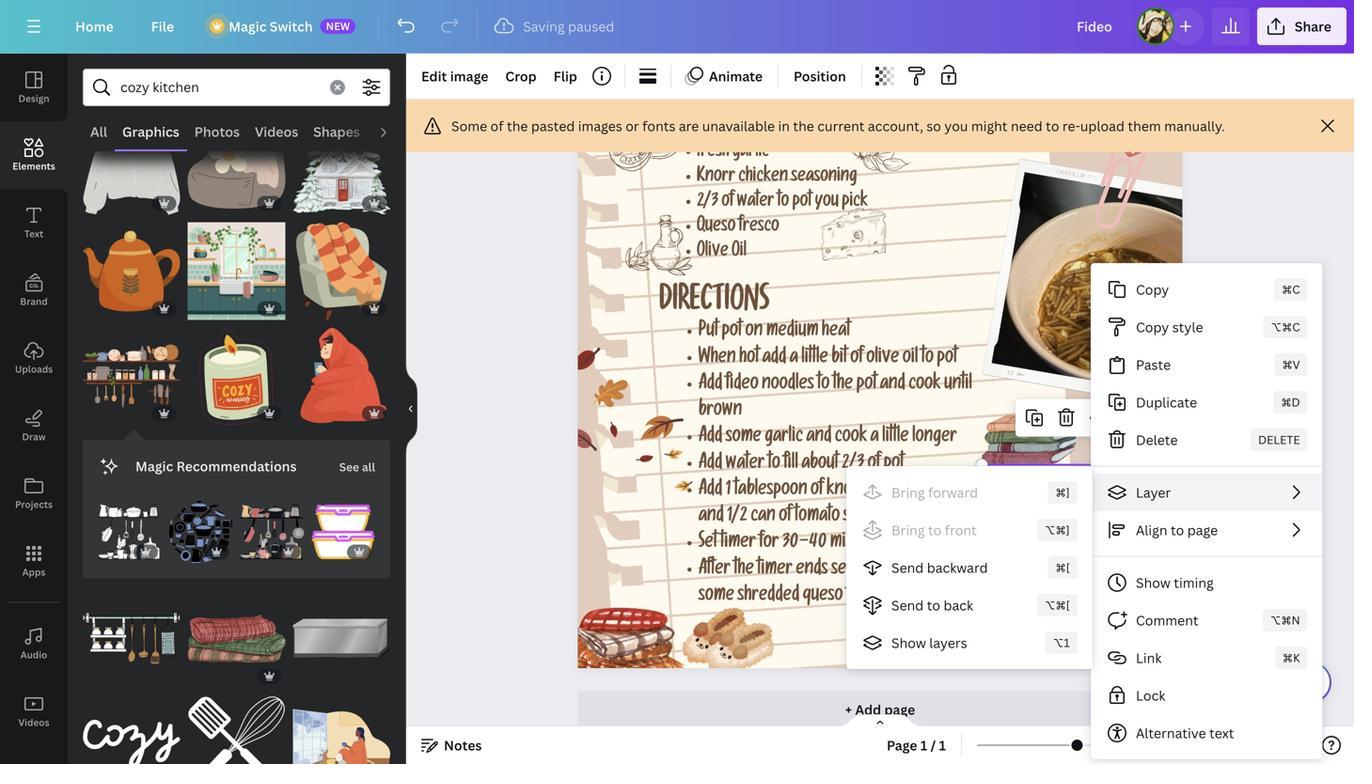 Task type: locate. For each thing, give the bounding box(es) containing it.
0 vertical spatial 2/3
[[697, 194, 719, 213]]

link
[[1136, 649, 1162, 667]]

show for show timing
[[1136, 574, 1171, 592]]

1 vertical spatial bring
[[892, 522, 925, 539]]

1 horizontal spatial 2/3
[[842, 455, 865, 475]]

1 up 1/2
[[726, 482, 731, 501]]

a right add
[[790, 350, 798, 369]]

1 vertical spatial water
[[726, 455, 765, 475]]

1 horizontal spatial magic
[[229, 17, 267, 35]]

to left front
[[928, 522, 942, 539]]

set
[[699, 535, 717, 554]]

seasoning up 'pick'
[[791, 169, 857, 188]]

ends
[[796, 561, 828, 581]]

canva assistant image
[[1300, 672, 1322, 694]]

0 vertical spatial magic
[[229, 17, 267, 35]]

bring
[[892, 484, 925, 502], [892, 522, 925, 539]]

0 vertical spatial garlic
[[733, 144, 769, 163]]

of up queso at top
[[722, 194, 734, 213]]

water up tablespoon
[[726, 455, 765, 475]]

0 horizontal spatial cook
[[835, 429, 867, 449]]

lock
[[1136, 687, 1166, 705]]

1 horizontal spatial page
[[1188, 522, 1218, 539]]

menu
[[1091, 263, 1323, 760]]

1 horizontal spatial videos
[[255, 123, 298, 141]]

shapes button
[[306, 114, 368, 150]]

knorr
[[827, 482, 866, 501]]

40
[[809, 535, 827, 554]]

0 vertical spatial you
[[945, 117, 968, 135]]

of right the some
[[491, 117, 504, 135]]

1 vertical spatial seasoning
[[869, 482, 938, 501]]

videos inside side panel tab list
[[18, 717, 49, 729]]

sit
[[960, 535, 974, 554]]

olive
[[867, 350, 899, 369]]

forward
[[928, 484, 978, 502]]

copy up copy style
[[1136, 281, 1169, 299]]

add
[[699, 376, 723, 396], [699, 429, 723, 449], [699, 455, 723, 475], [699, 482, 723, 501], [855, 701, 881, 719]]

0 vertical spatial a
[[790, 350, 798, 369]]

1 inside put pot on medium heat when hot add a little bit of olive oil to pot add fideo noodles to the pot and cook until brown add some garlic and cook a little longer add water to fill about 2/3 of pot add 1 tablespoon of knorr seasoning to pot and 1/2 can of tomato sauce set timer for 30-40 mins and let the pot sit after the timer ends serve and top with some shredded queso fresco to your liking
[[726, 482, 731, 501]]

a boy drinking a beverage while wrapped in an orange blanket image
[[293, 328, 390, 425]]

you
[[945, 117, 968, 135], [815, 194, 839, 213]]

page down 'layer' "dropdown button"
[[1188, 522, 1218, 539]]

might
[[971, 117, 1008, 135]]

2 bring from the top
[[892, 522, 925, 539]]

fresco
[[739, 219, 779, 238], [846, 588, 889, 607]]

and left top
[[874, 561, 900, 581]]

1 vertical spatial audio
[[20, 649, 47, 662]]

front
[[945, 522, 977, 539]]

delete
[[1258, 432, 1300, 448]]

page inside button
[[885, 701, 915, 719]]

0 vertical spatial show
[[1136, 574, 1171, 592]]

you inside knorr chicken seasoning 2/3 of water to pot you pick queso fresco olive oil
[[815, 194, 839, 213]]

you left 'pick'
[[815, 194, 839, 213]]

to left re-
[[1046, 117, 1059, 135]]

magic
[[229, 17, 267, 35], [135, 458, 173, 475]]

1 vertical spatial videos
[[18, 717, 49, 729]]

page inside dropdown button
[[1188, 522, 1218, 539]]

1 vertical spatial fresco
[[846, 588, 889, 607]]

notes
[[444, 737, 482, 755]]

1 vertical spatial garlic
[[765, 429, 803, 449]]

audio inside side panel tab list
[[20, 649, 47, 662]]

show up comment
[[1136, 574, 1171, 592]]

0 vertical spatial water
[[737, 194, 774, 213]]

bring for bring forward
[[892, 484, 925, 502]]

1 vertical spatial timer
[[757, 561, 793, 581]]

0 horizontal spatial 1
[[726, 482, 731, 501]]

a
[[790, 350, 798, 369], [871, 429, 879, 449]]

0 horizontal spatial a
[[790, 350, 798, 369]]

queso
[[803, 588, 843, 607]]

show inside button
[[1136, 574, 1171, 592]]

see
[[339, 459, 359, 475]]

2 copy from the top
[[1136, 318, 1169, 336]]

0 horizontal spatial audio button
[[0, 610, 68, 678]]

0 vertical spatial bring
[[892, 484, 925, 502]]

show left layers
[[892, 634, 926, 652]]

garlic up fill
[[765, 429, 803, 449]]

1 copy from the top
[[1136, 281, 1169, 299]]

to left your at the right of page
[[892, 588, 904, 607]]

magic for magic switch
[[229, 17, 267, 35]]

to inside dropdown button
[[1171, 522, 1184, 539]]

0 vertical spatial page
[[1188, 522, 1218, 539]]

stainless steel kitchen counter image
[[293, 590, 390, 688]]

are
[[679, 117, 699, 135]]

1 horizontal spatial you
[[945, 117, 968, 135]]

send down let
[[892, 559, 924, 577]]

mins
[[830, 535, 862, 554]]

timer down for
[[757, 561, 793, 581]]

2/3 inside put pot on medium heat when hot add a little bit of olive oil to pot add fideo noodles to the pot and cook until brown add some garlic and cook a little longer add water to fill about 2/3 of pot add 1 tablespoon of knorr seasoning to pot and 1/2 can of tomato sauce set timer for 30-40 mins and let the pot sit after the timer ends serve and top with some shredded queso fresco to your liking
[[842, 455, 865, 475]]

the right let
[[913, 535, 933, 554]]

0 horizontal spatial you
[[815, 194, 839, 213]]

brand button
[[0, 257, 68, 324]]

tablespoon
[[734, 482, 807, 501]]

1 vertical spatial send
[[892, 597, 924, 615]]

timer down 1/2
[[721, 535, 756, 554]]

pot left sit
[[936, 535, 956, 554]]

1
[[726, 482, 731, 501], [921, 737, 928, 755], [939, 737, 946, 755]]

1 send from the top
[[892, 559, 924, 577]]

magic up kitchen tools illustration image
[[135, 458, 173, 475]]

0 vertical spatial seasoning
[[791, 169, 857, 188]]

kitchenware arranged in a circle image
[[169, 500, 233, 564]]

projects button
[[0, 460, 68, 528]]

0 horizontal spatial page
[[885, 701, 915, 719]]

0 horizontal spatial timer
[[721, 535, 756, 554]]

little left bit on the right top of page
[[802, 350, 828, 369]]

0 horizontal spatial magic
[[135, 458, 173, 475]]

the down bit on the right top of page
[[833, 376, 853, 396]]

bring to front
[[892, 522, 977, 539]]

0 horizontal spatial fresco
[[739, 219, 779, 238]]

some down 'after'
[[699, 588, 734, 607]]

audio button right shapes
[[368, 114, 420, 150]]

text
[[24, 228, 43, 240]]

0 horizontal spatial videos
[[18, 717, 49, 729]]

2/3 inside knorr chicken seasoning 2/3 of water to pot you pick queso fresco olive oil
[[697, 194, 719, 213]]

1 vertical spatial you
[[815, 194, 839, 213]]

seasoning inside knorr chicken seasoning 2/3 of water to pot you pick queso fresco olive oil
[[791, 169, 857, 188]]

show for show layers
[[892, 634, 926, 652]]

0 vertical spatial audio
[[375, 123, 413, 141]]

show timing
[[1136, 574, 1214, 592]]

1 vertical spatial 2/3
[[842, 455, 865, 475]]

page
[[1188, 522, 1218, 539], [885, 701, 915, 719]]

seasoning up sauce
[[869, 482, 938, 501]]

flip
[[554, 67, 577, 85]]

graphics
[[122, 123, 179, 141]]

1 vertical spatial show
[[892, 634, 926, 652]]

queso
[[697, 219, 736, 238]]

1 bring from the top
[[892, 484, 925, 502]]

to right "noodles"
[[818, 376, 830, 396]]

layer
[[1136, 484, 1171, 502]]

0 horizontal spatial seasoning
[[791, 169, 857, 188]]

1 horizontal spatial show
[[1136, 574, 1171, 592]]

olive
[[697, 244, 729, 263]]

0 horizontal spatial audio
[[20, 649, 47, 662]]

page for align to page
[[1188, 522, 1218, 539]]

to inside knorr chicken seasoning 2/3 of water to pot you pick queso fresco olive oil
[[778, 194, 789, 213]]

garlic up the chicken
[[733, 144, 769, 163]]

fresco up oil
[[739, 219, 779, 238]]

armchair with blanket. cozy modern furniture in hygge style image
[[293, 223, 390, 320]]

all button
[[83, 114, 115, 150]]

pot up bring forward at right
[[884, 455, 904, 475]]

1 horizontal spatial cook
[[909, 376, 941, 396]]

some of the pasted images or fonts are unavailable in the current account, so you might need to re-upload them manually.
[[451, 117, 1225, 135]]

bring left forward
[[892, 484, 925, 502]]

2/3
[[697, 194, 719, 213], [842, 455, 865, 475]]

fresh
[[697, 144, 730, 163]]

images
[[578, 117, 622, 135]]

manually.
[[1165, 117, 1225, 135]]

0 vertical spatial videos
[[255, 123, 298, 141]]

cook up about at the right bottom
[[835, 429, 867, 449]]

0 vertical spatial audio button
[[368, 114, 420, 150]]

1 horizontal spatial videos button
[[247, 114, 306, 150]]

fresco down serve
[[846, 588, 889, 607]]

backward
[[927, 559, 988, 577]]

a left longer
[[871, 429, 879, 449]]

2/3 up knorr
[[842, 455, 865, 475]]

garlic inside put pot on medium heat when hot add a little bit of olive oil to pot add fideo noodles to the pot and cook until brown add some garlic and cook a little longer add water to fill about 2/3 of pot add 1 tablespoon of knorr seasoning to pot and 1/2 can of tomato sauce set timer for 30-40 mins and let the pot sit after the timer ends serve and top with some shredded queso fresco to your liking
[[765, 429, 803, 449]]

water inside knorr chicken seasoning 2/3 of water to pot you pick queso fresco olive oil
[[737, 194, 774, 213]]

1 vertical spatial copy
[[1136, 318, 1169, 336]]

pot left on
[[722, 323, 742, 343]]

gray cozy cardigan knit image
[[83, 118, 180, 215]]

lock button
[[1091, 677, 1323, 715]]

you right so
[[945, 117, 968, 135]]

0 vertical spatial copy
[[1136, 281, 1169, 299]]

and left let
[[865, 535, 890, 554]]

until
[[944, 376, 972, 396]]

copy style
[[1136, 318, 1203, 336]]

0 vertical spatial timer
[[721, 535, 756, 554]]

page for + add page
[[885, 701, 915, 719]]

pick
[[842, 194, 868, 213]]

page up 'page'
[[885, 701, 915, 719]]

1 horizontal spatial audio
[[375, 123, 413, 141]]

the right 'after'
[[734, 561, 754, 581]]

photos button
[[187, 114, 247, 150]]

audio button down apps
[[0, 610, 68, 678]]

1 vertical spatial a
[[871, 429, 879, 449]]

0 horizontal spatial show
[[892, 634, 926, 652]]

of up tomato
[[811, 482, 823, 501]]

some down brown on the bottom
[[726, 429, 762, 449]]

and left 1/2
[[699, 508, 724, 528]]

align to page
[[1136, 522, 1218, 539]]

account,
[[868, 117, 924, 135]]

1 horizontal spatial timer
[[757, 561, 793, 581]]

water down the chicken
[[737, 194, 774, 213]]

switch
[[270, 17, 313, 35]]

audio right shapes button
[[375, 123, 413, 141]]

to right align
[[1171, 522, 1184, 539]]

bring up top
[[892, 522, 925, 539]]

magic inside main menu bar
[[229, 17, 267, 35]]

pot
[[792, 194, 812, 213], [722, 323, 742, 343], [937, 350, 958, 369], [857, 376, 877, 396], [884, 455, 904, 475], [957, 482, 978, 501], [936, 535, 956, 554]]

design button
[[0, 54, 68, 121]]

group
[[83, 118, 180, 215], [188, 118, 285, 215], [293, 118, 390, 215], [83, 223, 180, 320], [188, 223, 285, 320], [293, 223, 390, 320], [83, 328, 180, 425], [188, 328, 285, 425], [293, 328, 390, 425], [98, 500, 162, 564], [169, 500, 233, 564], [240, 500, 304, 564], [312, 500, 375, 564], [188, 590, 285, 688], [83, 695, 180, 765], [188, 695, 285, 765]]

seasoning
[[791, 169, 857, 188], [869, 482, 938, 501]]

pasted
[[531, 117, 575, 135]]

some
[[726, 429, 762, 449], [699, 588, 734, 607]]

0 horizontal spatial videos button
[[0, 678, 68, 746]]

new
[[326, 19, 350, 33]]

heat
[[822, 323, 851, 343]]

0 horizontal spatial little
[[802, 350, 828, 369]]

audio button
[[368, 114, 420, 150], [0, 610, 68, 678]]

watercolor cozy  winter house image
[[293, 118, 390, 215]]

magic left switch
[[229, 17, 267, 35]]

videos
[[255, 123, 298, 141], [18, 717, 49, 729]]

2/3 down knorr
[[697, 194, 719, 213]]

align to page button
[[1091, 512, 1323, 549]]

of
[[491, 117, 504, 135], [722, 194, 734, 213], [851, 350, 863, 369], [868, 455, 881, 475], [811, 482, 823, 501], [779, 508, 792, 528]]

⌥⌘]
[[1045, 522, 1070, 538]]

fresco inside knorr chicken seasoning 2/3 of water to pot you pick queso fresco olive oil
[[739, 219, 779, 238]]

little left longer
[[882, 429, 909, 449]]

show inside layer menu
[[892, 634, 926, 652]]

the
[[507, 117, 528, 135], [793, 117, 814, 135], [833, 376, 853, 396], [913, 535, 933, 554], [734, 561, 754, 581]]

send
[[892, 559, 924, 577], [892, 597, 924, 615]]

uploads
[[15, 363, 53, 376]]

0 vertical spatial send
[[892, 559, 924, 577]]

cozy autumn blanket image
[[188, 590, 285, 688]]

cook down oil
[[909, 376, 941, 396]]

2 send from the top
[[892, 597, 924, 615]]

projects
[[15, 498, 53, 511]]

⌘]
[[1056, 485, 1070, 500]]

copy for copy style
[[1136, 318, 1169, 336]]

noodles
[[762, 376, 814, 396]]

1 vertical spatial magic
[[135, 458, 173, 475]]

1 horizontal spatial little
[[882, 429, 909, 449]]

1 horizontal spatial fresco
[[846, 588, 889, 607]]

copy left style
[[1136, 318, 1169, 336]]

send down top
[[892, 597, 924, 615]]

1 horizontal spatial seasoning
[[869, 482, 938, 501]]

pot left 'pick'
[[792, 194, 812, 213]]

hot
[[739, 350, 759, 369]]

to down the chicken
[[778, 194, 789, 213]]

to left fill
[[768, 455, 780, 475]]

1 right /
[[939, 737, 946, 755]]

pot up until
[[937, 350, 958, 369]]

1 left /
[[921, 737, 928, 755]]

shapes
[[313, 123, 360, 141]]

0 vertical spatial fresco
[[739, 219, 779, 238]]

1 vertical spatial videos button
[[0, 678, 68, 746]]

0 horizontal spatial 2/3
[[697, 194, 719, 213]]

copy for copy
[[1136, 281, 1169, 299]]

audio down apps
[[20, 649, 47, 662]]

to right oil
[[922, 350, 934, 369]]

1 vertical spatial page
[[885, 701, 915, 719]]

layers
[[929, 634, 967, 652]]



Task type: vqa. For each thing, say whether or not it's contained in the screenshot.


Task type: describe. For each thing, give the bounding box(es) containing it.
see all
[[339, 459, 375, 475]]

top
[[903, 561, 923, 581]]

cozy evening candle sticker image
[[188, 328, 285, 425]]

kitchenware on shelf and table image
[[240, 500, 304, 564]]

fill
[[784, 455, 798, 475]]

+ add page
[[845, 701, 915, 719]]

timing
[[1174, 574, 1214, 592]]

⌘d
[[1281, 395, 1300, 410]]

all
[[362, 459, 375, 475]]

all
[[90, 123, 107, 141]]

pot down "olive"
[[857, 376, 877, 396]]

kitchen with window image
[[188, 223, 285, 320]]

saving
[[523, 17, 565, 35]]

chicken
[[739, 169, 788, 188]]

show timing button
[[1091, 564, 1323, 602]]

1 vertical spatial audio button
[[0, 610, 68, 678]]

⌥1
[[1053, 635, 1070, 651]]

magic recommendations
[[135, 458, 297, 475]]

for
[[759, 535, 779, 554]]

can
[[751, 508, 776, 528]]

kitchen tools illustration image
[[98, 500, 162, 564]]

storage bowls kitchen cookware color icon vector illustration image
[[312, 500, 375, 564]]

alternative text button
[[1091, 715, 1323, 752]]

⌥⌘n
[[1270, 613, 1300, 628]]

pot up front
[[957, 482, 978, 501]]

sauce
[[843, 508, 883, 528]]

add inside button
[[855, 701, 881, 719]]

⌘[
[[1056, 560, 1070, 576]]

apps button
[[0, 528, 68, 595]]

the left pasted
[[507, 117, 528, 135]]

cozy beanbag with flower cushion illustration image
[[188, 118, 285, 215]]

show pages image
[[835, 714, 925, 729]]

woman feeling cozy at home image
[[293, 695, 390, 765]]

seasoning inside put pot on medium heat when hot add a little bit of olive oil to pot add fideo noodles to the pot and cook until brown add some garlic and cook a little longer add water to fill about 2/3 of pot add 1 tablespoon of knorr seasoning to pot and 1/2 can of tomato sauce set timer for 30-40 mins and let the pot sit after the timer ends serve and top with some shredded queso fresco to your liking
[[869, 482, 938, 501]]

0 vertical spatial videos button
[[247, 114, 306, 150]]

on
[[745, 323, 763, 343]]

send backward
[[892, 559, 988, 577]]

30-
[[782, 535, 809, 554]]

bring forward
[[892, 484, 978, 502]]

page 1 / 1
[[887, 737, 946, 755]]

pot inside knorr chicken seasoning 2/3 of water to pot you pick queso fresco olive oil
[[792, 194, 812, 213]]

elements button
[[0, 121, 68, 189]]

Search elements search field
[[120, 70, 319, 105]]

draw
[[22, 431, 46, 443]]

side panel tab list
[[0, 54, 68, 765]]

unavailable
[[702, 117, 775, 135]]

fonts
[[643, 117, 676, 135]]

need
[[1011, 117, 1043, 135]]

magic for magic recommendations
[[135, 458, 173, 475]]

with
[[927, 561, 953, 581]]

and up about at the right bottom
[[806, 429, 832, 449]]

serve
[[831, 561, 871, 581]]

layer menu
[[846, 466, 1093, 670]]

1 horizontal spatial a
[[871, 429, 879, 449]]

+
[[845, 701, 852, 719]]

oil
[[903, 350, 918, 369]]

⌥⌘c
[[1271, 319, 1300, 335]]

your
[[908, 588, 940, 607]]

the right in
[[793, 117, 814, 135]]

liking
[[943, 588, 979, 607]]

and down "olive"
[[880, 376, 906, 396]]

patterned coffee pot. cozy cute kitchen utensils.teapot. hygge style house image
[[83, 223, 180, 320]]

paste
[[1136, 356, 1171, 374]]

1 vertical spatial some
[[699, 588, 734, 607]]

when
[[699, 350, 736, 369]]

to left back
[[927, 597, 941, 615]]

1 horizontal spatial audio button
[[368, 114, 420, 150]]

put
[[699, 323, 719, 343]]

to up front
[[942, 482, 954, 501]]

⌘c
[[1282, 282, 1300, 297]]

fresh garlic
[[697, 144, 769, 163]]

1 vertical spatial little
[[882, 429, 909, 449]]

brown
[[699, 402, 742, 422]]

main menu bar
[[0, 0, 1354, 54]]

some
[[451, 117, 487, 135]]

design
[[18, 92, 49, 105]]

water inside put pot on medium heat when hot add a little bit of olive oil to pot add fideo noodles to the pot and cook until brown add some garlic and cook a little longer add water to fill about 2/3 of pot add 1 tablespoon of knorr seasoning to pot and 1/2 can of tomato sauce set timer for 30-40 mins and let the pot sit after the timer ends serve and top with some shredded queso fresco to your liking
[[726, 455, 765, 475]]

draw button
[[0, 392, 68, 460]]

text button
[[0, 189, 68, 257]]

layer button
[[1091, 474, 1323, 512]]

send for send to back
[[892, 597, 924, 615]]

notes button
[[414, 731, 489, 761]]

olive oil hand drawn image
[[626, 215, 693, 276]]

fideo
[[726, 376, 759, 396]]

/
[[931, 737, 936, 755]]

knorr
[[697, 169, 735, 188]]

about
[[802, 455, 839, 475]]

put pot on medium heat when hot add a little bit of olive oil to pot add fideo noodles to the pot and cook until brown add some garlic and cook a little longer add water to fill about 2/3 of pot add 1 tablespoon of knorr seasoning to pot and 1/2 can of tomato sauce set timer for 30-40 mins and let the pot sit after the timer ends serve and top with some shredded queso fresco to your liking
[[699, 323, 979, 607]]

let
[[893, 535, 909, 554]]

saving paused status
[[485, 15, 624, 38]]

2 horizontal spatial 1
[[939, 737, 946, 755]]

1 vertical spatial cook
[[835, 429, 867, 449]]

apps
[[22, 566, 45, 579]]

Design title text field
[[1062, 8, 1129, 45]]

alternative
[[1136, 725, 1206, 743]]

alternative text
[[1136, 725, 1234, 743]]

page
[[887, 737, 917, 755]]

0 vertical spatial some
[[726, 429, 762, 449]]

home
[[75, 17, 114, 35]]

of right bit on the right top of page
[[851, 350, 863, 369]]

uploads button
[[0, 324, 68, 392]]

magic switch
[[229, 17, 313, 35]]

of right can on the bottom of the page
[[779, 508, 792, 528]]

or
[[626, 117, 639, 135]]

⌘v
[[1282, 357, 1300, 372]]

duplicate
[[1136, 394, 1197, 411]]

back
[[944, 597, 973, 615]]

menu containing copy
[[1091, 263, 1323, 760]]

0 vertical spatial cook
[[909, 376, 941, 396]]

bring for bring to front
[[892, 522, 925, 539]]

in
[[778, 117, 790, 135]]

send for send backward
[[892, 559, 924, 577]]

after
[[699, 561, 731, 581]]

0 vertical spatial little
[[802, 350, 828, 369]]

home link
[[60, 8, 129, 45]]

of inside knorr chicken seasoning 2/3 of water to pot you pick queso fresco olive oil
[[722, 194, 734, 213]]

graphics button
[[115, 114, 187, 150]]

comic kitchen rack with utensils illustration image
[[83, 590, 180, 688]]

hide image
[[405, 364, 418, 454]]

1 horizontal spatial 1
[[921, 737, 928, 755]]

of right about at the right bottom
[[868, 455, 881, 475]]

kitchen shelves illustration image
[[83, 328, 180, 425]]

fresco inside put pot on medium heat when hot add a little bit of olive oil to pot add fideo noodles to the pot and cook until brown add some garlic and cook a little longer add water to fill about 2/3 of pot add 1 tablespoon of knorr seasoning to pot and 1/2 can of tomato sauce set timer for 30-40 mins and let the pot sit after the timer ends serve and top with some shredded queso fresco to your liking
[[846, 588, 889, 607]]



